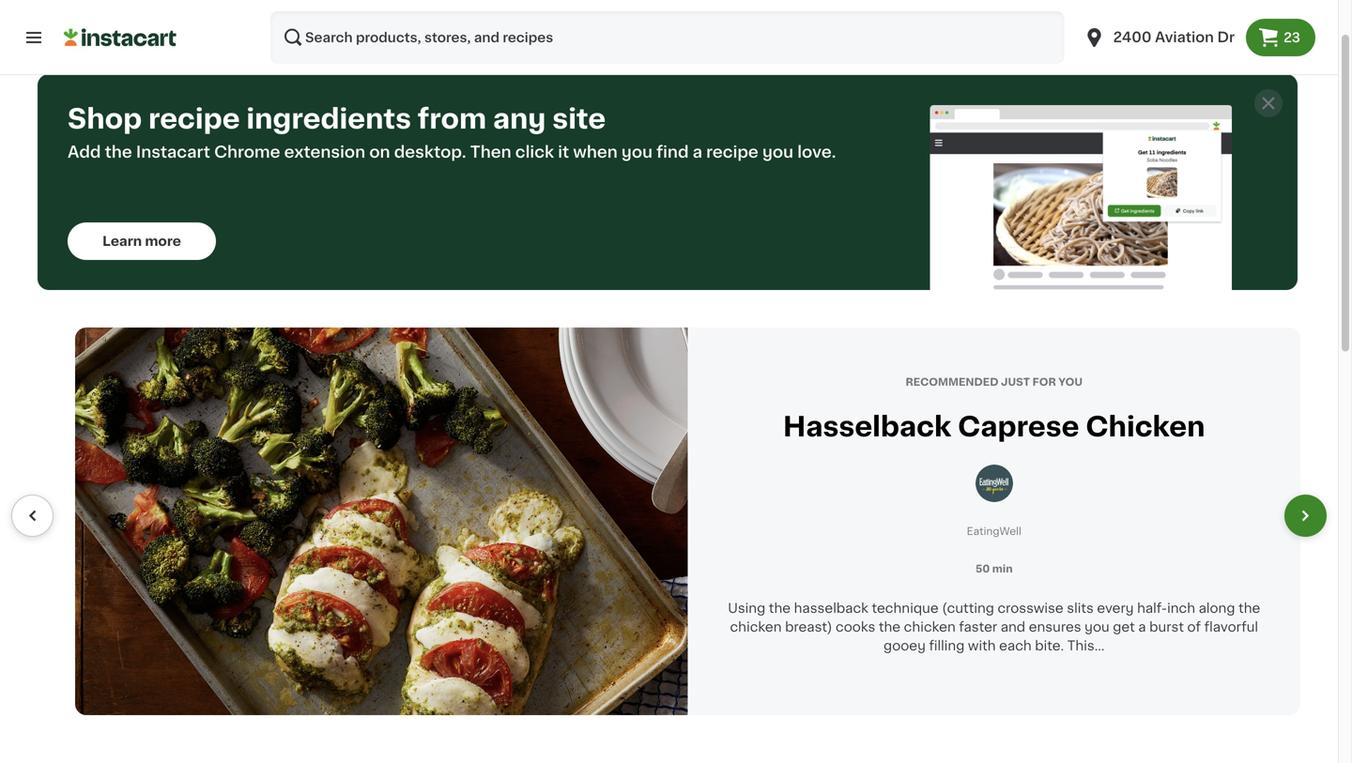Task type: vqa. For each thing, say whether or not it's contained in the screenshot.
8.5 oz
no



Task type: describe. For each thing, give the bounding box(es) containing it.
half-
[[1138, 602, 1168, 615]]

hasselback caprese chicken
[[783, 414, 1206, 441]]

item carousel region
[[11, 328, 1327, 716]]

aviation
[[1156, 31, 1214, 44]]

just
[[1001, 377, 1031, 387]]

recommended just for you
[[906, 377, 1083, 387]]

the up flavorful
[[1239, 602, 1261, 615]]

dr
[[1218, 31, 1235, 44]]

1 vertical spatial recipe
[[707, 144, 759, 160]]

when
[[573, 144, 618, 160]]

site
[[553, 106, 606, 132]]

gooey
[[884, 640, 926, 653]]

breast)
[[785, 621, 833, 634]]

23
[[1284, 31, 1301, 44]]

for
[[1033, 377, 1057, 387]]

50 min
[[976, 564, 1013, 574]]

and
[[1001, 621, 1026, 634]]

cooks
[[836, 621, 876, 634]]

2 2400 aviation dr button from the left
[[1084, 11, 1235, 64]]

instacart
[[136, 144, 210, 160]]

along
[[1199, 602, 1236, 615]]

shop recipe ingredients from any site
[[68, 106, 606, 132]]

inch
[[1168, 602, 1196, 615]]

0 horizontal spatial a
[[693, 144, 703, 160]]

hasselback
[[794, 602, 869, 615]]

love.
[[798, 144, 836, 160]]

any
[[493, 106, 546, 132]]

this...
[[1068, 640, 1105, 653]]

burst
[[1150, 621, 1185, 634]]

ingredients
[[246, 106, 411, 132]]

caprese
[[958, 414, 1080, 441]]

faster
[[959, 621, 998, 634]]

min
[[993, 564, 1013, 574]]

2400 aviation dr
[[1114, 31, 1235, 44]]

filling
[[929, 640, 965, 653]]

slits
[[1067, 602, 1094, 615]]

more
[[145, 235, 181, 248]]

learn more button
[[68, 223, 216, 260]]

get
[[1113, 621, 1135, 634]]

50
[[976, 564, 990, 574]]

add
[[68, 144, 101, 160]]

using the hasselback technique (cutting crosswise slits every half-inch along the chicken breast) cooks the chicken faster and ensures you get a burst of flavorful gooey filling with each bite. this...
[[728, 602, 1261, 653]]

0 horizontal spatial recipe
[[148, 106, 240, 132]]

find
[[657, 144, 689, 160]]



Task type: locate. For each thing, give the bounding box(es) containing it.
2400
[[1114, 31, 1152, 44]]

the right using
[[769, 602, 791, 615]]

eatingwell image
[[976, 465, 1013, 503]]

learn more
[[103, 235, 181, 248]]

crosswise
[[998, 602, 1064, 615]]

a inside using the hasselback technique (cutting crosswise slits every half-inch along the chicken breast) cooks the chicken faster and ensures you get a burst of flavorful gooey filling with each bite. this...
[[1139, 621, 1147, 634]]

you left the find on the top of page
[[622, 144, 653, 160]]

each
[[1000, 640, 1032, 653]]

the up "gooey"
[[879, 621, 901, 634]]

eatingwell
[[967, 527, 1022, 537]]

learn
[[103, 235, 142, 248]]

0 vertical spatial a
[[693, 144, 703, 160]]

(cutting
[[942, 602, 995, 615]]

2 horizontal spatial you
[[1085, 621, 1110, 634]]

chicken
[[730, 621, 782, 634], [904, 621, 956, 634]]

of
[[1188, 621, 1201, 634]]

2 chicken from the left
[[904, 621, 956, 634]]

a right the find on the top of page
[[693, 144, 703, 160]]

chicken
[[1086, 414, 1206, 441]]

then
[[470, 144, 512, 160]]

recipes
[[38, 23, 154, 50]]

1 2400 aviation dr button from the left
[[1072, 11, 1247, 64]]

bite.
[[1035, 640, 1064, 653]]

0 horizontal spatial chicken
[[730, 621, 782, 634]]

0 vertical spatial recipe
[[148, 106, 240, 132]]

using
[[728, 602, 766, 615]]

you left "love."
[[763, 144, 794, 160]]

a
[[693, 144, 703, 160], [1139, 621, 1147, 634]]

1 horizontal spatial chicken
[[904, 621, 956, 634]]

add the instacart chrome extension on desktop. then click it when you find a recipe you love.
[[68, 144, 836, 160]]

a right get
[[1139, 621, 1147, 634]]

the right add
[[105, 144, 132, 160]]

on
[[369, 144, 390, 160]]

23 button
[[1247, 19, 1316, 56]]

hasselback
[[783, 414, 952, 441]]

1 horizontal spatial a
[[1139, 621, 1147, 634]]

you
[[622, 144, 653, 160], [763, 144, 794, 160], [1085, 621, 1110, 634]]

it
[[558, 144, 569, 160]]

2400 aviation dr button
[[1072, 11, 1247, 64], [1084, 11, 1235, 64]]

recipe right the find on the top of page
[[707, 144, 759, 160]]

with
[[968, 640, 996, 653]]

from
[[418, 106, 487, 132]]

recommended
[[906, 377, 999, 387]]

technique
[[872, 602, 939, 615]]

shop
[[68, 106, 142, 132]]

extension banner image
[[930, 105, 1233, 290]]

ensures
[[1029, 621, 1082, 634]]

1 vertical spatial a
[[1139, 621, 1147, 634]]

you
[[1059, 377, 1083, 387]]

1 horizontal spatial you
[[763, 144, 794, 160]]

1 horizontal spatial recipe
[[707, 144, 759, 160]]

recipe up the instacart
[[148, 106, 240, 132]]

the
[[105, 144, 132, 160], [769, 602, 791, 615], [1239, 602, 1261, 615], [879, 621, 901, 634]]

you inside using the hasselback technique (cutting crosswise slits every half-inch along the chicken breast) cooks the chicken faster and ensures you get a burst of flavorful gooey filling with each bite. this...
[[1085, 621, 1110, 634]]

1 chicken from the left
[[730, 621, 782, 634]]

0 horizontal spatial you
[[622, 144, 653, 160]]

desktop.
[[394, 144, 467, 160]]

chrome
[[214, 144, 280, 160]]

instacart logo image
[[64, 26, 177, 49]]

chicken down using
[[730, 621, 782, 634]]

None search field
[[271, 11, 1065, 64]]

recipe
[[148, 106, 240, 132], [707, 144, 759, 160]]

click
[[516, 144, 554, 160]]

extension
[[284, 144, 366, 160]]

you up this...
[[1085, 621, 1110, 634]]

Search field
[[271, 11, 1065, 64]]

chicken up filling
[[904, 621, 956, 634]]

every
[[1098, 602, 1134, 615]]

flavorful
[[1205, 621, 1259, 634]]



